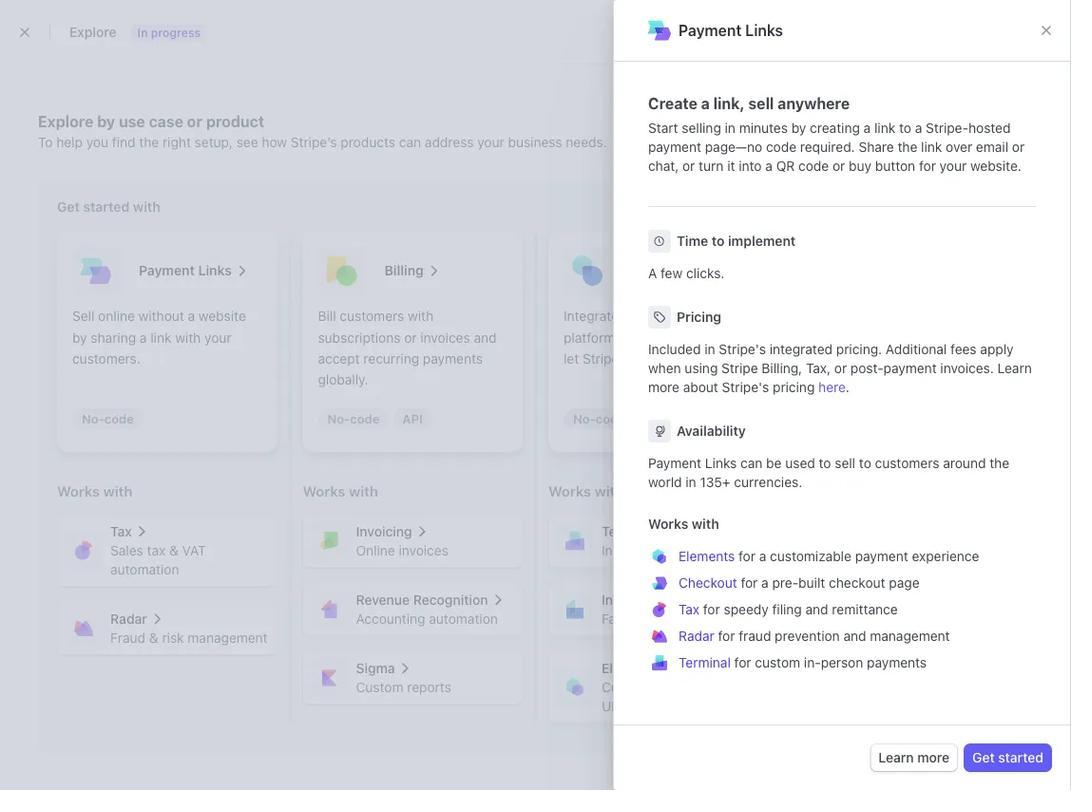 Task type: describe. For each thing, give the bounding box(es) containing it.
invoices inside bill customers with subscriptions or invoices and accept recurring payments globally.
[[420, 330, 470, 345]]

links inside button
[[198, 263, 232, 279]]

experience
[[912, 549, 979, 565]]

create for create a link, sell anywhere start selling in minutes by creating a link to a stripe-hosted payment page—no code required. share the link over email or chat, or turn it into a qr code or buy button for your website.
[[648, 95, 698, 113]]

for for for custom in-person payments
[[734, 655, 751, 671]]

start
[[648, 120, 678, 136]]

with left world
[[595, 483, 624, 500]]

integrate payments into your platform or marketplace and let stripe handle kyc.
[[564, 308, 740, 367]]

button
[[875, 158, 916, 174]]

service
[[936, 543, 981, 558]]

world
[[648, 475, 682, 490]]

in-
[[804, 655, 821, 671]]

in progress
[[137, 26, 201, 39]]

payment links can be used to sell to customers around the world in 135+ currencies.
[[648, 456, 1010, 490]]

works with for terminal
[[548, 483, 624, 500]]

0 horizontal spatial &
[[149, 630, 158, 646]]

you
[[86, 135, 108, 150]]

use cases
[[886, 129, 949, 144]]

stripe-
[[926, 120, 969, 136]]

in
[[137, 26, 148, 39]]

or inside "explore by use case or product to help you find the right setup, see how stripe's products can address your business needs."
[[187, 113, 202, 131]]

use cases button
[[878, 124, 956, 150]]

let
[[564, 351, 579, 367]]

135+
[[700, 475, 731, 490]]

explore for explore by use case or product to help you find the right setup, see how stripe's products can address your business needs.
[[38, 113, 94, 131]]

platform payments
[[847, 611, 963, 627]]

billing button
[[385, 261, 508, 280]]

get for get started
[[973, 750, 995, 766]]

custom
[[356, 680, 403, 695]]

the inside the "create a link, sell anywhere start selling in minutes by creating a link to a stripe-hosted payment page—no code required. share the link over email or chat, or turn it into a qr code or buy button for your website."
[[898, 139, 918, 155]]

create button
[[751, 10, 830, 32]]

stripe inside included in stripe's integrated pricing. additional fees apply when using stripe billing, tax, or post-payment invoices. learn more about stripe's pricing
[[722, 361, 758, 376]]

subscriptions
[[318, 330, 401, 345]]

when
[[648, 361, 681, 376]]

works with for tax
[[57, 483, 132, 500]]

your inside the "create a link, sell anywhere start selling in minutes by creating a link to a stripe-hosted payment page—no code required. share the link over email or chat, or turn it into a qr code or buy button for your website."
[[940, 158, 967, 174]]

elements for a customizable payment experience
[[679, 549, 979, 565]]

code down the required.
[[799, 158, 829, 174]]

code down customers.
[[104, 412, 134, 426]]

accounting
[[356, 611, 425, 627]]

1 horizontal spatial connect button
[[847, 591, 1007, 610]]

sigma button
[[356, 659, 515, 678]]

elements button
[[602, 659, 761, 678]]

1 horizontal spatial more
[[918, 750, 950, 766]]

the for to
[[990, 456, 1010, 471]]

website.
[[970, 158, 1022, 174]]

and inside integrate payments into your platform or marketplace and let stripe handle kyc.
[[714, 330, 737, 345]]

custom reports
[[356, 680, 451, 695]]

included
[[648, 342, 701, 357]]

get started with
[[57, 199, 160, 215]]

get for get started with
[[57, 199, 80, 215]]

1 horizontal spatial link
[[875, 120, 896, 136]]

billing
[[385, 263, 424, 279]]

email
[[976, 139, 1009, 155]]

commercial
[[856, 330, 927, 345]]

get started
[[973, 750, 1044, 766]]

here .
[[819, 380, 850, 395]]

how
[[262, 135, 287, 150]]

easily create, manage, and scale a commercial card program without any setup fees.
[[809, 308, 974, 388]]

automation inside sales tax & vat automation
[[110, 562, 179, 577]]

instant
[[602, 592, 645, 608]]

code up 'qr' on the top right
[[766, 139, 797, 155]]

stripe's
[[291, 135, 337, 150]]

sell online without a website by sharing a link with your customers.
[[72, 308, 246, 367]]

vat
[[182, 543, 206, 558]]

bill customers with subscriptions or invoices and accept recurring payments globally.
[[318, 308, 497, 388]]

or left 'turn'
[[683, 158, 695, 174]]

for for for fraud prevention and management
[[718, 629, 735, 644]]

as-
[[903, 543, 923, 558]]

to
[[38, 135, 53, 150]]

any
[[914, 351, 936, 367]]

with up sales
[[103, 483, 132, 500]]

fraud
[[739, 629, 771, 644]]

a left pre-
[[762, 576, 769, 591]]

your inside "explore by use case or product to help you find the right setup, see how stripe's products can address your business needs."
[[477, 135, 504, 150]]

radar for radar for fraud prevention and management
[[679, 629, 715, 644]]

case
[[149, 113, 183, 131]]

hosted
[[969, 120, 1011, 136]]

payment up page
[[855, 549, 908, 565]]

invoicing button
[[356, 522, 515, 541]]

qr
[[776, 158, 795, 174]]

required.
[[800, 139, 855, 155]]

remittance
[[832, 602, 898, 618]]

0 vertical spatial person
[[619, 543, 661, 558]]

card
[[930, 330, 958, 345]]

customizable
[[602, 680, 685, 695]]

buy
[[849, 158, 872, 174]]

accounting automation
[[356, 611, 498, 627]]

works with up 'in-person payments'
[[648, 517, 719, 532]]

link inside sell online without a website by sharing a link with your customers.
[[150, 330, 172, 345]]

0 vertical spatial links
[[745, 21, 783, 39]]

by inside sell online without a website by sharing a link with your customers.
[[72, 330, 87, 345]]

your inside sell online without a website by sharing a link with your customers.
[[204, 330, 232, 345]]

learn more
[[879, 750, 950, 766]]

product
[[206, 113, 264, 131]]

customers inside bill customers with subscriptions or invoices and accept recurring payments globally.
[[340, 308, 404, 324]]

terminal for custom in-person payments
[[679, 655, 927, 671]]

using
[[685, 361, 718, 376]]

and inside easily create, manage, and scale a commercial card program without any setup fees.
[[951, 308, 974, 324]]

business
[[508, 135, 562, 150]]

elements for elements
[[602, 661, 660, 676]]

0 vertical spatial payment links
[[679, 21, 783, 39]]

bill
[[318, 308, 336, 324]]

risk
[[162, 630, 184, 646]]

no- for sell online without a website by sharing a link with your customers.
[[82, 412, 104, 426]]

a right the use
[[915, 120, 922, 136]]

2 horizontal spatial link
[[921, 139, 942, 155]]

built
[[799, 576, 825, 591]]

2 no- from the left
[[327, 412, 350, 426]]

with down find
[[133, 199, 160, 215]]

included in stripe's integrated pricing. additional fees apply when using stripe billing, tax, or post-payment invoices. learn more about stripe's pricing
[[648, 342, 1032, 395]]

stripe inside integrate payments into your platform or marketplace and let stripe handle kyc.
[[583, 351, 619, 367]]

no-code for integrate payments into your platform or marketplace and let stripe handle kyc.
[[573, 412, 625, 426]]

explore for explore
[[69, 24, 116, 40]]

in inside the "create a link, sell anywhere start selling in minutes by creating a link to a stripe-hosted payment page—no code required. share the link over email or chat, or turn it into a qr code or buy button for your website."
[[725, 120, 736, 136]]

payouts
[[649, 592, 699, 608]]

kyc.
[[668, 351, 698, 367]]

a up share
[[864, 120, 871, 136]]

0 vertical spatial connect button
[[630, 261, 753, 280]]

terminal button
[[602, 522, 761, 541]]

payments down page
[[903, 611, 963, 627]]

fast payouts
[[602, 611, 679, 627]]

terminal for terminal
[[602, 524, 655, 539]]

the for product
[[139, 135, 159, 150]]

2 no-code from the left
[[327, 412, 380, 426]]

be
[[766, 456, 782, 471]]

instant payouts button
[[602, 591, 761, 610]]

.
[[846, 380, 850, 395]]

1 horizontal spatial management
[[870, 629, 950, 644]]

integrate
[[564, 308, 619, 324]]

into inside the "create a link, sell anywhere start selling in minutes by creating a link to a stripe-hosted payment page—no code required. share the link over email or chat, or turn it into a qr code or buy button for your website."
[[739, 158, 762, 174]]

for for for speedy filing and remittance
[[703, 602, 720, 618]]

to inside the "create a link, sell anywhere start selling in minutes by creating a link to a stripe-hosted payment page—no code required. share the link over email or chat, or turn it into a qr code or buy button for your website."
[[899, 120, 912, 136]]

1 vertical spatial stripe's
[[722, 380, 769, 395]]

or inside bill customers with subscriptions or invoices and accept recurring payments globally.
[[404, 330, 417, 345]]

banking-as-a-service button
[[794, 515, 1014, 568]]

a-
[[923, 543, 936, 558]]

a up checkout for a pre-built checkout page
[[759, 549, 767, 565]]

& inside sales tax & vat automation
[[169, 543, 179, 558]]

works for invoicing
[[303, 483, 345, 500]]

works with down the "used"
[[794, 483, 870, 500]]

easily
[[809, 308, 845, 324]]

fraud & risk management
[[110, 630, 268, 646]]

a left link,
[[701, 95, 710, 113]]

sharing
[[91, 330, 136, 345]]

use
[[886, 129, 910, 144]]

link,
[[714, 95, 745, 113]]

no-code for sell online without a website by sharing a link with your customers.
[[82, 412, 134, 426]]

banking-as-a-service
[[847, 543, 981, 558]]

1 vertical spatial learn
[[879, 750, 914, 766]]

with up invoicing
[[349, 483, 378, 500]]



Task type: locate. For each thing, give the bounding box(es) containing it.
the inside payment links can be used to sell to customers around the world in 135+ currencies.
[[990, 456, 1010, 471]]

no-code
[[82, 412, 134, 426], [327, 412, 380, 426], [573, 412, 625, 426]]

0 vertical spatial automation
[[110, 562, 179, 577]]

0 vertical spatial terminal
[[602, 524, 655, 539]]

elements up customizable
[[602, 661, 660, 676]]

1 horizontal spatial no-code
[[327, 412, 380, 426]]

link up share
[[875, 120, 896, 136]]

address
[[425, 135, 474, 150]]

used
[[785, 456, 815, 471]]

payment inside the "create a link, sell anywhere start selling in minutes by creating a link to a stripe-hosted payment page—no code required. share the link over email or chat, or turn it into a qr code or buy button for your website."
[[648, 139, 702, 155]]

pricing
[[773, 380, 815, 395]]

no- down customers.
[[82, 412, 104, 426]]

reports
[[407, 680, 451, 695]]

1 horizontal spatial no-
[[327, 412, 350, 426]]

0 horizontal spatial connect button
[[630, 261, 753, 280]]

by
[[97, 113, 115, 131], [792, 120, 806, 136], [72, 330, 87, 345]]

create a link, sell anywhere start selling in minutes by creating a link to a stripe-hosted payment page—no code required. share the link over email or chat, or turn it into a qr code or buy button for your website.
[[648, 95, 1025, 174]]

1 vertical spatial started
[[998, 750, 1044, 766]]

it
[[727, 158, 735, 174]]

1 vertical spatial &
[[149, 630, 158, 646]]

connect down time
[[630, 263, 684, 279]]

0 horizontal spatial customers
[[340, 308, 404, 324]]

revenue
[[356, 592, 410, 608]]

program
[[809, 351, 861, 367]]

for for for a pre-built checkout page
[[741, 576, 758, 591]]

2 horizontal spatial the
[[990, 456, 1010, 471]]

and down platform
[[844, 629, 866, 644]]

payments right recurring
[[423, 351, 483, 367]]

right
[[163, 135, 191, 150]]

0 vertical spatial explore
[[69, 24, 116, 40]]

started for get started with
[[83, 199, 130, 215]]

the right find
[[139, 135, 159, 150]]

payment inside payment links can be used to sell to customers around the world in 135+ currencies.
[[648, 456, 702, 471]]

filing
[[772, 602, 802, 618]]

revenue recognition button
[[356, 591, 515, 610]]

handle
[[623, 351, 664, 367]]

0 horizontal spatial tax
[[110, 524, 132, 539]]

help
[[56, 135, 83, 150]]

terminal up in-
[[602, 524, 655, 539]]

online
[[356, 543, 395, 558]]

additional
[[886, 342, 947, 357]]

1 no- from the left
[[82, 412, 104, 426]]

products button
[[959, 124, 1031, 150]]

0 horizontal spatial payment links
[[139, 263, 232, 279]]

2 vertical spatial in
[[686, 475, 696, 490]]

your
[[477, 135, 504, 150], [940, 158, 967, 174], [713, 308, 740, 324], [204, 330, 232, 345]]

1 vertical spatial customers
[[875, 456, 940, 471]]

customers up subscriptions
[[340, 308, 404, 324]]

0 horizontal spatial started
[[83, 199, 130, 215]]

recurring
[[364, 351, 419, 367]]

2 horizontal spatial links
[[745, 21, 783, 39]]

1 horizontal spatial get
[[973, 750, 995, 766]]

learn more link
[[871, 745, 957, 772]]

can left be
[[741, 456, 763, 471]]

your down website
[[204, 330, 232, 345]]

connect button up platform payments
[[847, 591, 1007, 610]]

& left risk
[[149, 630, 158, 646]]

more left get started
[[918, 750, 950, 766]]

the up 'button'
[[898, 139, 918, 155]]

with down 135+
[[692, 517, 719, 532]]

instant payouts
[[602, 592, 699, 608]]

0 vertical spatial connect
[[630, 263, 684, 279]]

0 horizontal spatial into
[[686, 308, 709, 324]]

0 horizontal spatial links
[[198, 263, 232, 279]]

connect up platform
[[847, 592, 901, 608]]

create inside button
[[763, 14, 799, 28]]

0 vertical spatial learn
[[998, 361, 1032, 376]]

sell
[[749, 95, 774, 113], [835, 456, 856, 471]]

works with for invoicing
[[303, 483, 378, 500]]

0 horizontal spatial radar
[[110, 611, 147, 627]]

1 horizontal spatial tax
[[679, 602, 700, 618]]

create inside the "create a link, sell anywhere start selling in minutes by creating a link to a stripe-hosted payment page—no code required. share the link over email or chat, or turn it into a qr code or buy button for your website."
[[648, 95, 698, 113]]

or left buy
[[833, 158, 845, 174]]

for for for a customizable payment experience
[[739, 549, 756, 565]]

explore by use case or product to help you find the right setup, see how stripe's products can address your business needs.
[[38, 113, 607, 150]]

1 vertical spatial in
[[705, 342, 715, 357]]

0 vertical spatial stripe's
[[719, 342, 766, 357]]

with inside bill customers with subscriptions or invoices and accept recurring payments globally.
[[408, 308, 434, 324]]

0 vertical spatial payment
[[679, 21, 742, 39]]

radar for radar
[[110, 611, 147, 627]]

no-code down let
[[573, 412, 625, 426]]

1 vertical spatial radar
[[679, 629, 715, 644]]

1 vertical spatial can
[[741, 456, 763, 471]]

terminal inside button
[[602, 524, 655, 539]]

stripe down platform
[[583, 351, 619, 367]]

a
[[648, 266, 657, 281]]

or up here .
[[834, 361, 847, 376]]

links up website
[[198, 263, 232, 279]]

and up radar for fraud prevention and management
[[806, 602, 829, 618]]

0 horizontal spatial management
[[188, 630, 268, 646]]

in-person payments
[[602, 543, 725, 558]]

customers left around
[[875, 456, 940, 471]]

your right address
[[477, 135, 504, 150]]

payment up sell online without a website by sharing a link with your customers.
[[139, 263, 195, 279]]

can left address
[[399, 135, 421, 150]]

1 horizontal spatial in
[[705, 342, 715, 357]]

1 horizontal spatial elements
[[679, 549, 735, 565]]

1 vertical spatial explore
[[38, 113, 94, 131]]

minutes
[[739, 120, 788, 136]]

fees.
[[809, 372, 839, 388]]

tax down checkout in the bottom of the page
[[679, 602, 700, 618]]

started
[[83, 199, 130, 215], [998, 750, 1044, 766]]

0 horizontal spatial get
[[57, 199, 80, 215]]

link down stripe-
[[921, 139, 942, 155]]

0 vertical spatial into
[[739, 158, 762, 174]]

tax for tax
[[110, 524, 132, 539]]

0 horizontal spatial automation
[[110, 562, 179, 577]]

1 vertical spatial without
[[865, 351, 911, 367]]

a left website
[[188, 308, 195, 324]]

0 horizontal spatial terminal
[[602, 524, 655, 539]]

by inside the "create a link, sell anywhere start selling in minutes by creating a link to a stripe-hosted payment page—no code required. share the link over email or chat, or turn it into a qr code or buy button for your website."
[[792, 120, 806, 136]]

works with up in-
[[548, 483, 624, 500]]

speedy
[[724, 602, 769, 618]]

1 horizontal spatial stripe
[[722, 361, 758, 376]]

sell up 'minutes'
[[749, 95, 774, 113]]

payment up chat,
[[648, 139, 702, 155]]

radar up elements button
[[679, 629, 715, 644]]

1 horizontal spatial the
[[898, 139, 918, 155]]

apply
[[980, 342, 1014, 357]]

1 horizontal spatial without
[[865, 351, 911, 367]]

in left 135+
[[686, 475, 696, 490]]

0 horizontal spatial create
[[648, 95, 698, 113]]

0 vertical spatial elements
[[679, 549, 735, 565]]

checkout for a pre-built checkout page
[[679, 576, 920, 591]]

1 horizontal spatial links
[[705, 456, 737, 471]]

elements
[[679, 549, 735, 565], [602, 661, 660, 676]]

2 horizontal spatial no-
[[573, 412, 596, 426]]

custom
[[755, 655, 801, 671]]

learn inside included in stripe's integrated pricing. additional fees apply when using stripe billing, tax, or post-payment invoices. learn more about stripe's pricing
[[998, 361, 1032, 376]]

1 horizontal spatial automation
[[429, 611, 498, 627]]

in up the using
[[705, 342, 715, 357]]

terminal for terminal for custom in-person payments
[[679, 655, 731, 671]]

fast
[[602, 611, 627, 627]]

tax
[[110, 524, 132, 539], [679, 602, 700, 618]]

links up anywhere
[[745, 21, 783, 39]]

0 horizontal spatial no-
[[82, 412, 104, 426]]

few
[[661, 266, 683, 281]]

automation
[[110, 562, 179, 577], [429, 611, 498, 627]]

into inside integrate payments into your platform or marketplace and let stripe handle kyc.
[[686, 308, 709, 324]]

tax for tax for speedy filing and remittance
[[679, 602, 700, 618]]

0 horizontal spatial by
[[72, 330, 87, 345]]

0 vertical spatial can
[[399, 135, 421, 150]]

payouts
[[631, 611, 679, 627]]

your down clicks.
[[713, 308, 740, 324]]

works
[[57, 483, 100, 500], [303, 483, 345, 500], [548, 483, 591, 500], [794, 483, 837, 500], [648, 517, 688, 532]]

person down terminal button
[[619, 543, 661, 558]]

and inside bill customers with subscriptions or invoices and accept recurring payments globally.
[[474, 330, 497, 345]]

payment up link,
[[679, 21, 742, 39]]

get down help
[[57, 199, 80, 215]]

connect button
[[630, 261, 753, 280], [847, 591, 1007, 610]]

0 vertical spatial &
[[169, 543, 179, 558]]

a inside easily create, manage, and scale a commercial card program without any setup fees.
[[845, 330, 852, 345]]

0 vertical spatial radar
[[110, 611, 147, 627]]

1 horizontal spatial sell
[[835, 456, 856, 471]]

stripe's down billing,
[[722, 380, 769, 395]]

2 vertical spatial link
[[150, 330, 172, 345]]

invoicing
[[356, 524, 412, 539]]

payments inside bill customers with subscriptions or invoices and accept recurring payments globally.
[[423, 351, 483, 367]]

into right it
[[739, 158, 762, 174]]

cases
[[913, 129, 949, 144]]

1 vertical spatial terminal
[[679, 655, 731, 671]]

more inside included in stripe's integrated pricing. additional fees apply when using stripe billing, tax, or post-payment invoices. learn more about stripe's pricing
[[648, 380, 680, 395]]

1 horizontal spatial can
[[741, 456, 763, 471]]

the right around
[[990, 456, 1010, 471]]

links inside payment links can be used to sell to customers around the world in 135+ currencies.
[[705, 456, 737, 471]]

create up start
[[648, 95, 698, 113]]

2 vertical spatial payment
[[648, 456, 702, 471]]

1 vertical spatial connect button
[[847, 591, 1007, 610]]

no- for integrate payments into your platform or marketplace and let stripe handle kyc.
[[573, 412, 596, 426]]

works for terminal
[[548, 483, 591, 500]]

0 vertical spatial invoices
[[420, 330, 470, 345]]

1 horizontal spatial learn
[[998, 361, 1032, 376]]

1 horizontal spatial radar
[[679, 629, 715, 644]]

banking-
[[847, 543, 903, 558]]

the inside "explore by use case or product to help you find the right setup, see how stripe's products can address your business needs."
[[139, 135, 159, 150]]

& right tax
[[169, 543, 179, 558]]

0 vertical spatial more
[[648, 380, 680, 395]]

stripe's up billing,
[[719, 342, 766, 357]]

management
[[870, 629, 950, 644], [188, 630, 268, 646]]

payment links up website
[[139, 263, 232, 279]]

0 horizontal spatial connect
[[630, 263, 684, 279]]

time
[[677, 233, 708, 249]]

elements inside button
[[602, 661, 660, 676]]

or up right
[[187, 113, 202, 131]]

no-code down globally.
[[327, 412, 380, 426]]

works with
[[57, 483, 132, 500], [303, 483, 378, 500], [548, 483, 624, 500], [794, 483, 870, 500], [648, 517, 719, 532]]

learn
[[998, 361, 1032, 376], [879, 750, 914, 766]]

or
[[187, 113, 202, 131], [1012, 139, 1025, 155], [683, 158, 695, 174], [833, 158, 845, 174], [404, 330, 417, 345], [619, 330, 632, 345], [834, 361, 847, 376]]

1 horizontal spatial started
[[998, 750, 1044, 766]]

by up you
[[97, 113, 115, 131]]

in up page—no
[[725, 120, 736, 136]]

0 vertical spatial started
[[83, 199, 130, 215]]

0 horizontal spatial the
[[139, 135, 159, 150]]

get
[[57, 199, 80, 215], [973, 750, 995, 766]]

your inside integrate payments into your platform or marketplace and let stripe handle kyc.
[[713, 308, 740, 324]]

2 horizontal spatial in
[[725, 120, 736, 136]]

3 no-code from the left
[[573, 412, 625, 426]]

0 horizontal spatial without
[[138, 308, 184, 324]]

person down radar for fraud prevention and management
[[821, 655, 863, 671]]

anywhere
[[778, 95, 850, 113]]

pre-
[[772, 576, 799, 591]]

1 horizontal spatial create
[[763, 14, 799, 28]]

uis
[[602, 699, 622, 714]]

or up recurring
[[404, 330, 417, 345]]

invoices down the invoicing button
[[399, 543, 449, 558]]

for inside the "create a link, sell anywhere start selling in minutes by creating a link to a stripe-hosted payment page—no code required. share the link over email or chat, or turn it into a qr code or buy button for your website."
[[919, 158, 936, 174]]

payment links button
[[139, 261, 262, 280]]

prevention
[[775, 629, 840, 644]]

1 vertical spatial create
[[648, 95, 698, 113]]

works with up invoicing
[[303, 483, 378, 500]]

or right email
[[1012, 139, 1025, 155]]

a few clicks.
[[648, 266, 725, 281]]

works for tax
[[57, 483, 100, 500]]

1 horizontal spatial into
[[739, 158, 762, 174]]

with
[[133, 199, 160, 215], [408, 308, 434, 324], [175, 330, 201, 345], [103, 483, 132, 500], [349, 483, 378, 500], [595, 483, 624, 500], [840, 483, 870, 500], [692, 517, 719, 532]]

tax inside button
[[110, 524, 132, 539]]

0 horizontal spatial elements
[[602, 661, 660, 676]]

0 vertical spatial without
[[138, 308, 184, 324]]

management down platform payments
[[870, 629, 950, 644]]

a left 'qr' on the top right
[[766, 158, 773, 174]]

3 no- from the left
[[573, 412, 596, 426]]

get right learn more in the right of the page
[[973, 750, 995, 766]]

sales
[[110, 543, 143, 558]]

by down sell
[[72, 330, 87, 345]]

payments down terminal button
[[665, 543, 725, 558]]

links up 135+
[[705, 456, 737, 471]]

about
[[683, 380, 719, 395]]

1 horizontal spatial person
[[821, 655, 863, 671]]

with down billing
[[408, 308, 434, 324]]

0 horizontal spatial learn
[[879, 750, 914, 766]]

sell
[[72, 308, 94, 324]]

payment down elements button
[[689, 680, 742, 695]]

payments up marketplace
[[623, 308, 682, 324]]

a right the 'scale'
[[845, 330, 852, 345]]

no- down let
[[573, 412, 596, 426]]

1 vertical spatial person
[[821, 655, 863, 671]]

post-
[[851, 361, 884, 376]]

1 vertical spatial link
[[921, 139, 942, 155]]

get started link
[[965, 745, 1051, 772]]

1 vertical spatial automation
[[429, 611, 498, 627]]

payment inside included in stripe's integrated pricing. additional fees apply when using stripe billing, tax, or post-payment invoices. learn more about stripe's pricing
[[884, 361, 937, 376]]

or inside included in stripe's integrated pricing. additional fees apply when using stripe billing, tax, or post-payment invoices. learn more about stripe's pricing
[[834, 361, 847, 376]]

create,
[[848, 308, 891, 324]]

into up marketplace
[[686, 308, 709, 324]]

your down over
[[940, 158, 967, 174]]

more down when
[[648, 380, 680, 395]]

availability
[[677, 423, 746, 439]]

explore
[[69, 24, 116, 40], [38, 113, 94, 131]]

with up banking-
[[840, 483, 870, 500]]

1 horizontal spatial payment links
[[679, 21, 783, 39]]

use
[[119, 113, 145, 131]]

payments inside integrate payments into your platform or marketplace and let stripe handle kyc.
[[623, 308, 682, 324]]

sell inside the "create a link, sell anywhere start selling in minutes by creating a link to a stripe-hosted payment page—no code required. share the link over email or chat, or turn it into a qr code or buy button for your website."
[[749, 95, 774, 113]]

with down website
[[175, 330, 201, 345]]

terminal up customizable payment uis on the right of page
[[679, 655, 731, 671]]

explore up help
[[38, 113, 94, 131]]

0 horizontal spatial stripe
[[583, 351, 619, 367]]

code down handle
[[596, 412, 625, 426]]

creating
[[810, 120, 860, 136]]

create up anywhere
[[763, 14, 799, 28]]

with inside sell online without a website by sharing a link with your customers.
[[175, 330, 201, 345]]

can
[[399, 135, 421, 150], [741, 456, 763, 471]]

without
[[138, 308, 184, 324], [865, 351, 911, 367]]

tax for speedy filing and remittance
[[679, 602, 898, 618]]

without right online
[[138, 308, 184, 324]]

started for get started
[[998, 750, 1044, 766]]

0 vertical spatial link
[[875, 120, 896, 136]]

1 vertical spatial more
[[918, 750, 950, 766]]

1 no-code from the left
[[82, 412, 134, 426]]

0 vertical spatial create
[[763, 14, 799, 28]]

1 vertical spatial invoices
[[399, 543, 449, 558]]

sales tax & vat automation
[[110, 543, 206, 577]]

can inside "explore by use case or product to help you find the right setup, see how stripe's products can address your business needs."
[[399, 135, 421, 150]]

payment inside customizable payment uis
[[689, 680, 742, 695]]

setup
[[940, 351, 974, 367]]

0 horizontal spatial person
[[619, 543, 661, 558]]

1 horizontal spatial connect
[[847, 592, 901, 608]]

by inside "explore by use case or product to help you find the right setup, see how stripe's products can address your business needs."
[[97, 113, 115, 131]]

code down globally.
[[350, 412, 380, 426]]

connect
[[630, 263, 684, 279], [847, 592, 901, 608]]

tax up sales
[[110, 524, 132, 539]]

needs.
[[566, 135, 607, 150]]

sell inside payment links can be used to sell to customers around the world in 135+ currencies.
[[835, 456, 856, 471]]

globally.
[[318, 372, 368, 388]]

a right the sharing
[[140, 330, 147, 345]]

chat,
[[648, 158, 679, 174]]

0 horizontal spatial in
[[686, 475, 696, 490]]

invoices.
[[941, 361, 994, 376]]

radar up fraud
[[110, 611, 147, 627]]

customers.
[[72, 351, 141, 367]]

radar inside 'button'
[[110, 611, 147, 627]]

no-
[[82, 412, 104, 426], [327, 412, 350, 426], [573, 412, 596, 426]]

elements up checkout in the bottom of the page
[[679, 549, 735, 565]]

payment down additional
[[884, 361, 937, 376]]

1 vertical spatial payment links
[[139, 263, 232, 279]]

sell right the "used"
[[835, 456, 856, 471]]

stripe
[[583, 351, 619, 367], [722, 361, 758, 376]]

without inside easily create, manage, and scale a commercial card program without any setup fees.
[[865, 351, 911, 367]]

here
[[819, 380, 846, 395]]

1 vertical spatial elements
[[602, 661, 660, 676]]

explore inside "explore by use case or product to help you find the right setup, see how stripe's products can address your business needs."
[[38, 113, 94, 131]]

in inside payment links can be used to sell to customers around the world in 135+ currencies.
[[686, 475, 696, 490]]

0 vertical spatial customers
[[340, 308, 404, 324]]

explore left in
[[69, 24, 116, 40]]

in inside included in stripe's integrated pricing. additional fees apply when using stripe billing, tax, or post-payment invoices. learn more about stripe's pricing
[[705, 342, 715, 357]]

1 vertical spatial sell
[[835, 456, 856, 471]]

without inside sell online without a website by sharing a link with your customers.
[[138, 308, 184, 324]]

create for create
[[763, 14, 799, 28]]

no-code down customers.
[[82, 412, 134, 426]]

payment inside button
[[139, 263, 195, 279]]

customers inside payment links can be used to sell to customers around the world in 135+ currencies.
[[875, 456, 940, 471]]

stripe right the using
[[722, 361, 758, 376]]

elements for elements for a customizable payment experience
[[679, 549, 735, 565]]

payment links up link,
[[679, 21, 783, 39]]

code
[[766, 139, 797, 155], [799, 158, 829, 174], [104, 412, 134, 426], [350, 412, 380, 426], [596, 412, 625, 426]]

can inside payment links can be used to sell to customers around the world in 135+ currencies.
[[741, 456, 763, 471]]

payment links inside payment links button
[[139, 263, 232, 279]]

or inside integrate payments into your platform or marketplace and let stripe handle kyc.
[[619, 330, 632, 345]]

payments down platform payments
[[867, 655, 927, 671]]



Task type: vqa. For each thing, say whether or not it's contained in the screenshot.
In-person payments at right bottom
yes



